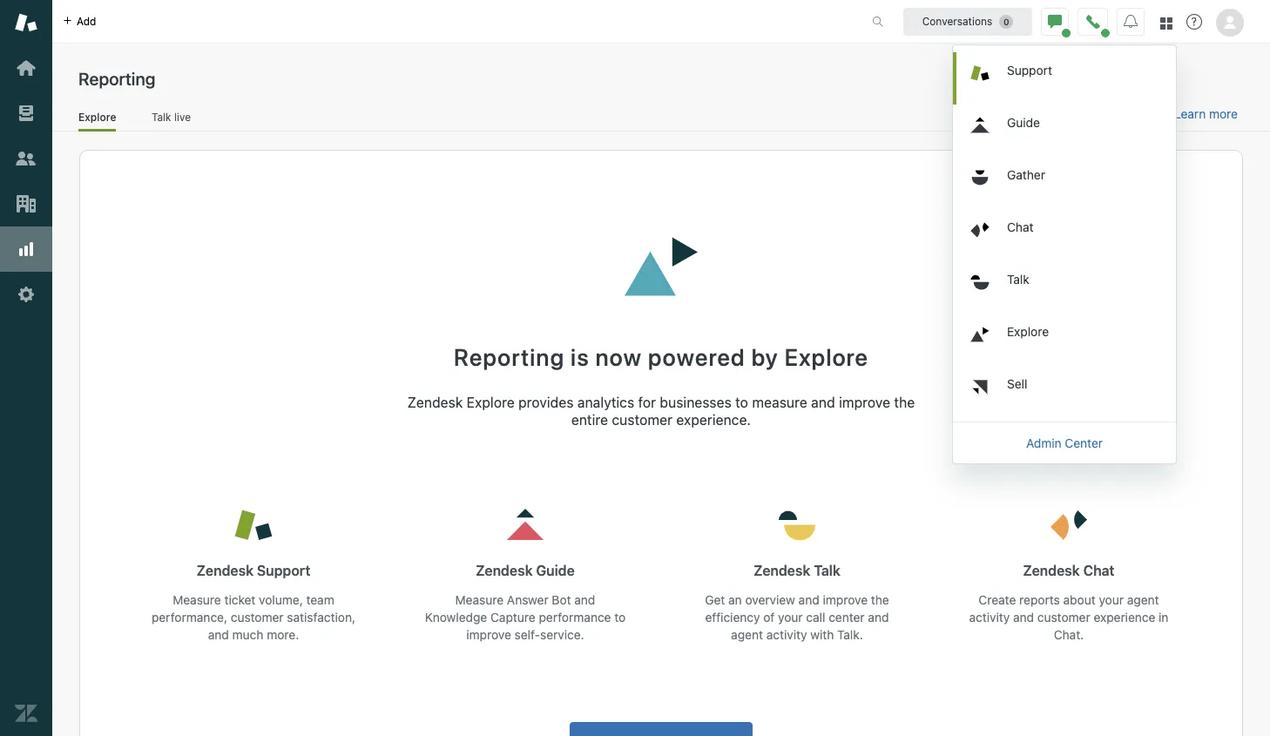 Task type: locate. For each thing, give the bounding box(es) containing it.
2 horizontal spatial talk
[[1008, 272, 1030, 286]]

talk
[[152, 110, 171, 123], [1008, 272, 1030, 286], [814, 563, 841, 579]]

the
[[895, 395, 916, 411], [872, 593, 890, 608]]

0 horizontal spatial support
[[257, 563, 311, 579]]

0 horizontal spatial agent
[[732, 628, 764, 643]]

measure up performance,
[[173, 593, 221, 608]]

0 horizontal spatial reporting
[[78, 69, 156, 89]]

talk down "chat" link
[[1008, 272, 1030, 286]]

reporting for reporting is now powered by explore
[[454, 343, 565, 371]]

reporting image
[[15, 238, 37, 261]]

admin center link
[[954, 426, 1177, 461]]

your right of
[[779, 610, 803, 625]]

2 vertical spatial talk
[[814, 563, 841, 579]]

support
[[1008, 62, 1053, 77], [257, 563, 311, 579]]

0 vertical spatial to
[[736, 395, 749, 411]]

1 horizontal spatial guide
[[1008, 115, 1041, 129]]

chat up the about
[[1084, 563, 1115, 579]]

measure
[[173, 593, 221, 608], [456, 593, 504, 608]]

0 vertical spatial agent
[[1128, 593, 1160, 608]]

more
[[1210, 106, 1239, 121]]

0 vertical spatial improve
[[840, 395, 891, 411]]

support down button displays agent's chat status as online. image
[[1008, 62, 1053, 77]]

center
[[829, 610, 865, 625]]

guide
[[1008, 115, 1041, 129], [537, 563, 575, 579]]

0 vertical spatial activity
[[970, 610, 1011, 625]]

explore right views image
[[78, 110, 116, 123]]

measure for zendesk support
[[173, 593, 221, 608]]

activity
[[970, 610, 1011, 625], [767, 628, 808, 643]]

learn more
[[1175, 106, 1239, 121]]

organizations image
[[15, 193, 37, 215]]

get
[[705, 593, 726, 608]]

improve right measure
[[840, 395, 891, 411]]

guide up the "gather"
[[1008, 115, 1041, 129]]

talk left live
[[152, 110, 171, 123]]

reporting down add
[[78, 69, 156, 89]]

zendesk support image
[[15, 11, 37, 34]]

1 vertical spatial guide
[[537, 563, 575, 579]]

get help image
[[1187, 14, 1203, 30]]

admin
[[1027, 435, 1062, 450]]

measure ticket volume, team performance, customer satisfaction, and much more.
[[152, 593, 356, 643]]

measure
[[753, 395, 808, 411]]

team
[[306, 593, 335, 608]]

activity down of
[[767, 628, 808, 643]]

customer inside 'zendesk explore provides analytics for businesses to measure and improve the entire customer experience.'
[[612, 413, 673, 428]]

the inside 'zendesk explore provides analytics for businesses to measure and improve the entire customer experience.'
[[895, 395, 916, 411]]

0 horizontal spatial customer
[[231, 610, 284, 625]]

improve
[[840, 395, 891, 411], [823, 593, 868, 608], [467, 628, 512, 643]]

gather link
[[957, 156, 1177, 209]]

improve down capture
[[467, 628, 512, 643]]

1 vertical spatial activity
[[767, 628, 808, 643]]

support link
[[957, 52, 1177, 104]]

guide up bot
[[537, 563, 575, 579]]

reporting is now powered by explore
[[454, 343, 869, 371]]

measure up knowledge
[[456, 593, 504, 608]]

your
[[1100, 593, 1125, 608], [779, 610, 803, 625]]

your up experience
[[1100, 593, 1125, 608]]

1 horizontal spatial measure
[[456, 593, 504, 608]]

to inside 'zendesk explore provides analytics for businesses to measure and improve the entire customer experience.'
[[736, 395, 749, 411]]

0 horizontal spatial activity
[[767, 628, 808, 643]]

analytics
[[578, 395, 635, 411]]

zendesk for zendesk support
[[197, 563, 254, 579]]

0 horizontal spatial explore link
[[78, 110, 116, 132]]

live
[[174, 110, 191, 123]]

customer up chat.
[[1038, 610, 1091, 625]]

satisfaction,
[[287, 610, 356, 625]]

measure inside measure ticket volume, team performance, customer satisfaction, and much more.
[[173, 593, 221, 608]]

0 vertical spatial chat
[[1008, 219, 1034, 234]]

zendesk
[[408, 395, 463, 411], [197, 563, 254, 579], [476, 563, 533, 579], [754, 563, 811, 579], [1024, 563, 1081, 579]]

agent
[[1128, 593, 1160, 608], [732, 628, 764, 643]]

1 horizontal spatial your
[[1100, 593, 1125, 608]]

1 vertical spatial explore link
[[957, 313, 1177, 366]]

activity down create
[[970, 610, 1011, 625]]

reporting up provides
[[454, 343, 565, 371]]

0 vertical spatial talk
[[152, 110, 171, 123]]

1 horizontal spatial agent
[[1128, 593, 1160, 608]]

talk live
[[152, 110, 191, 123]]

chat
[[1008, 219, 1034, 234], [1084, 563, 1115, 579]]

explore link right views image
[[78, 110, 116, 132]]

talk up call
[[814, 563, 841, 579]]

2 horizontal spatial customer
[[1038, 610, 1091, 625]]

agent inside create reports about your agent activity and customer experience in chat.
[[1128, 593, 1160, 608]]

explore link
[[78, 110, 116, 132], [957, 313, 1177, 366]]

0 horizontal spatial talk
[[152, 110, 171, 123]]

guide link
[[957, 104, 1177, 156]]

ticket
[[224, 593, 256, 608]]

1 horizontal spatial support
[[1008, 62, 1053, 77]]

and down reports
[[1014, 610, 1035, 625]]

measure for zendesk guide
[[456, 593, 504, 608]]

1 horizontal spatial the
[[895, 395, 916, 411]]

gather
[[1008, 167, 1046, 182]]

chat link
[[957, 209, 1177, 261]]

improve inside get an overview and improve the efficiency of your call center and agent activity with talk.
[[823, 593, 868, 608]]

1 horizontal spatial activity
[[970, 610, 1011, 625]]

0 vertical spatial your
[[1100, 593, 1125, 608]]

and right measure
[[812, 395, 836, 411]]

to
[[736, 395, 749, 411], [615, 610, 626, 625]]

1 vertical spatial your
[[779, 610, 803, 625]]

to right performance
[[615, 610, 626, 625]]

knowledge
[[425, 610, 488, 625]]

explore link up sell
[[957, 313, 1177, 366]]

1 horizontal spatial explore link
[[957, 313, 1177, 366]]

and inside 'zendesk explore provides analytics for businesses to measure and improve the entire customer experience.'
[[812, 395, 836, 411]]

0 horizontal spatial to
[[615, 610, 626, 625]]

support up volume, on the bottom left of the page
[[257, 563, 311, 579]]

customer inside measure ticket volume, team performance, customer satisfaction, and much more.
[[231, 610, 284, 625]]

1 horizontal spatial talk
[[814, 563, 841, 579]]

measure inside measure answer bot and knowledge capture performance to improve self-service.
[[456, 593, 504, 608]]

add
[[77, 14, 96, 27]]

0 horizontal spatial the
[[872, 593, 890, 608]]

zendesk support
[[197, 563, 311, 579]]

0 vertical spatial reporting
[[78, 69, 156, 89]]

1 horizontal spatial chat
[[1084, 563, 1115, 579]]

1 vertical spatial chat
[[1084, 563, 1115, 579]]

and
[[812, 395, 836, 411], [575, 593, 596, 608], [799, 593, 820, 608], [869, 610, 890, 625], [1014, 610, 1035, 625], [208, 628, 229, 643]]

0 vertical spatial guide
[[1008, 115, 1041, 129]]

2 measure from the left
[[456, 593, 504, 608]]

improve up center
[[823, 593, 868, 608]]

agent down efficiency
[[732, 628, 764, 643]]

customer
[[612, 413, 673, 428], [231, 610, 284, 625], [1038, 610, 1091, 625]]

performance
[[539, 610, 612, 625]]

agent up experience
[[1128, 593, 1160, 608]]

answer
[[507, 593, 549, 608]]

reporting
[[78, 69, 156, 89], [454, 343, 565, 371]]

talk for talk live
[[152, 110, 171, 123]]

to inside measure answer bot and knowledge capture performance to improve self-service.
[[615, 610, 626, 625]]

1 horizontal spatial to
[[736, 395, 749, 411]]

1 vertical spatial agent
[[732, 628, 764, 643]]

1 vertical spatial talk
[[1008, 272, 1030, 286]]

and left much
[[208, 628, 229, 643]]

and up performance
[[575, 593, 596, 608]]

1 vertical spatial the
[[872, 593, 890, 608]]

1 vertical spatial to
[[615, 610, 626, 625]]

1 vertical spatial improve
[[823, 593, 868, 608]]

explore
[[78, 110, 116, 123], [1008, 324, 1050, 339], [785, 343, 869, 371], [467, 395, 515, 411]]

with
[[811, 628, 835, 643]]

an
[[729, 593, 742, 608]]

1 vertical spatial reporting
[[454, 343, 565, 371]]

and inside measure ticket volume, team performance, customer satisfaction, and much more.
[[208, 628, 229, 643]]

talk link
[[957, 261, 1177, 313]]

0 vertical spatial support
[[1008, 62, 1053, 77]]

agent inside get an overview and improve the efficiency of your call center and agent activity with talk.
[[732, 628, 764, 643]]

explore left provides
[[467, 395, 515, 411]]

overview
[[746, 593, 796, 608]]

to up experience.
[[736, 395, 749, 411]]

customer up much
[[231, 610, 284, 625]]

2 vertical spatial improve
[[467, 628, 512, 643]]

activity inside get an overview and improve the efficiency of your call center and agent activity with talk.
[[767, 628, 808, 643]]

0 horizontal spatial your
[[779, 610, 803, 625]]

0 horizontal spatial measure
[[173, 593, 221, 608]]

reporting for reporting
[[78, 69, 156, 89]]

1 horizontal spatial reporting
[[454, 343, 565, 371]]

your inside create reports about your agent activity and customer experience in chat.
[[1100, 593, 1125, 608]]

chat down the "gather"
[[1008, 219, 1034, 234]]

support inside support link
[[1008, 62, 1053, 77]]

zendesk inside 'zendesk explore provides analytics for businesses to measure and improve the entire customer experience.'
[[408, 395, 463, 411]]

zendesk explore provides analytics for businesses to measure and improve the entire customer experience.
[[408, 395, 916, 428]]

1 horizontal spatial customer
[[612, 413, 673, 428]]

1 measure from the left
[[173, 593, 221, 608]]

customer down for
[[612, 413, 673, 428]]

conversations button
[[904, 7, 1033, 35]]

more.
[[267, 628, 299, 643]]

self-
[[515, 628, 541, 643]]

0 vertical spatial the
[[895, 395, 916, 411]]



Task type: vqa. For each thing, say whether or not it's contained in the screenshot.
Zendesk Support
yes



Task type: describe. For each thing, give the bounding box(es) containing it.
bot
[[552, 593, 571, 608]]

about
[[1064, 593, 1096, 608]]

explore right by
[[785, 343, 869, 371]]

businesses
[[660, 395, 732, 411]]

explore up sell
[[1008, 324, 1050, 339]]

0 horizontal spatial chat
[[1008, 219, 1034, 234]]

and right center
[[869, 610, 890, 625]]

zendesk for zendesk talk
[[754, 563, 811, 579]]

explore inside 'zendesk explore provides analytics for businesses to measure and improve the entire customer experience.'
[[467, 395, 515, 411]]

1 vertical spatial support
[[257, 563, 311, 579]]

talk live link
[[151, 110, 192, 129]]

capture
[[491, 610, 536, 625]]

zendesk chat
[[1024, 563, 1115, 579]]

efficiency
[[706, 610, 761, 625]]

get started image
[[15, 57, 37, 79]]

conversations
[[923, 14, 993, 27]]

button displays agent's chat status as online. image
[[1049, 14, 1063, 28]]

by
[[752, 343, 779, 371]]

of
[[764, 610, 775, 625]]

zendesk talk
[[754, 563, 841, 579]]

in
[[1160, 610, 1169, 625]]

sell link
[[957, 366, 1177, 418]]

service.
[[541, 628, 585, 643]]

and inside create reports about your agent activity and customer experience in chat.
[[1014, 610, 1035, 625]]

performance,
[[152, 610, 228, 625]]

notifications image
[[1125, 14, 1138, 28]]

customers image
[[15, 147, 37, 170]]

talk.
[[838, 628, 864, 643]]

create reports about your agent activity and customer experience in chat.
[[970, 593, 1169, 643]]

much
[[232, 628, 264, 643]]

for
[[639, 395, 657, 411]]

chat.
[[1055, 628, 1085, 643]]

improve inside measure answer bot and knowledge capture performance to improve self-service.
[[467, 628, 512, 643]]

provides
[[519, 395, 574, 411]]

learn more link
[[1175, 106, 1239, 122]]

views image
[[15, 102, 37, 125]]

add button
[[52, 0, 107, 43]]

volume,
[[259, 593, 303, 608]]

measure answer bot and knowledge capture performance to improve self-service.
[[425, 593, 626, 643]]

admin center
[[1027, 435, 1104, 450]]

is
[[571, 343, 590, 371]]

learn
[[1175, 106, 1207, 121]]

0 vertical spatial explore link
[[78, 110, 116, 132]]

guide inside guide link
[[1008, 115, 1041, 129]]

zendesk guide
[[476, 563, 575, 579]]

now
[[596, 343, 643, 371]]

activity inside create reports about your agent activity and customer experience in chat.
[[970, 610, 1011, 625]]

and inside measure answer bot and knowledge capture performance to improve self-service.
[[575, 593, 596, 608]]

powered
[[648, 343, 746, 371]]

get an overview and improve the efficiency of your call center and agent activity with talk.
[[705, 593, 890, 643]]

talk for talk
[[1008, 272, 1030, 286]]

zendesk for zendesk guide
[[476, 563, 533, 579]]

call
[[807, 610, 826, 625]]

zendesk for zendesk explore provides analytics for businesses to measure and improve the entire customer experience.
[[408, 395, 463, 411]]

experience
[[1094, 610, 1156, 625]]

main element
[[0, 0, 52, 737]]

reports
[[1020, 593, 1061, 608]]

sell
[[1008, 376, 1028, 391]]

experience.
[[677, 413, 752, 428]]

and up call
[[799, 593, 820, 608]]

0 horizontal spatial guide
[[537, 563, 575, 579]]

customer inside create reports about your agent activity and customer experience in chat.
[[1038, 610, 1091, 625]]

entire
[[572, 413, 609, 428]]

your inside get an overview and improve the efficiency of your call center and agent activity with talk.
[[779, 610, 803, 625]]

zendesk image
[[15, 703, 37, 725]]

zendesk for zendesk chat
[[1024, 563, 1081, 579]]

admin image
[[15, 283, 37, 306]]

zendesk products image
[[1161, 17, 1173, 29]]

create
[[979, 593, 1017, 608]]

center
[[1066, 435, 1104, 450]]

the inside get an overview and improve the efficiency of your call center and agent activity with talk.
[[872, 593, 890, 608]]

improve inside 'zendesk explore provides analytics for businesses to measure and improve the entire customer experience.'
[[840, 395, 891, 411]]



